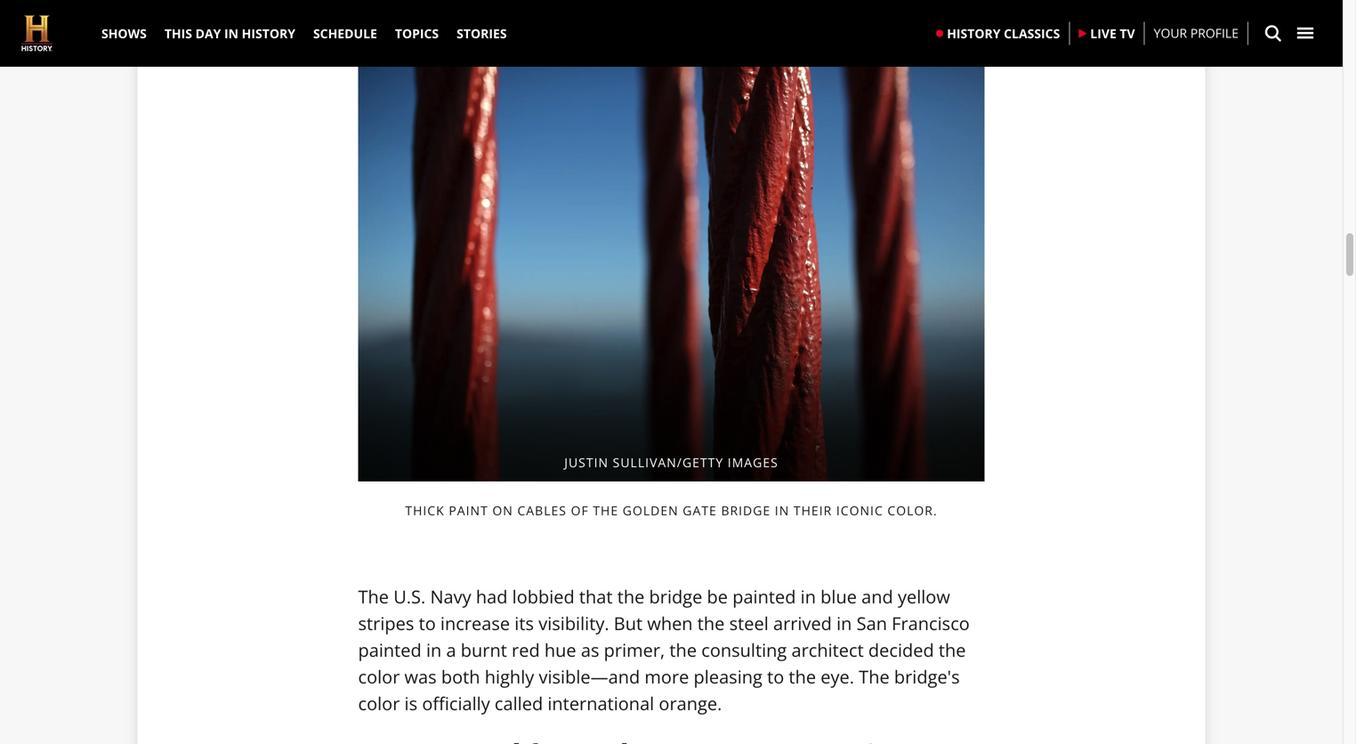 Task type: locate. For each thing, give the bounding box(es) containing it.
san
[[857, 611, 887, 636]]

be
[[707, 584, 728, 609]]

burnt
[[461, 638, 507, 662]]

1 color from the top
[[358, 664, 400, 689]]

cables
[[517, 502, 567, 519]]

the down when
[[670, 638, 697, 662]]

stripes
[[358, 611, 414, 636]]

but
[[614, 611, 643, 636]]

stories
[[457, 25, 507, 42]]

in
[[775, 502, 790, 519], [801, 584, 816, 609], [837, 611, 852, 636], [426, 638, 442, 662]]

your profile link
[[1154, 24, 1239, 43]]

bridge
[[649, 584, 702, 609]]

u.s.
[[394, 584, 426, 609]]

this day in history link
[[156, 0, 304, 67]]

your
[[1154, 25, 1187, 42]]

color left is
[[358, 691, 400, 716]]

both
[[441, 664, 480, 689]]

open menu image
[[1297, 24, 1314, 42]]

the
[[593, 502, 619, 519], [617, 584, 645, 609], [698, 611, 725, 636], [670, 638, 697, 662], [939, 638, 966, 662], [789, 664, 816, 689]]

0 vertical spatial color
[[358, 664, 400, 689]]

decided
[[869, 638, 934, 662]]

to down the u.s.
[[419, 611, 436, 636]]

was
[[405, 664, 437, 689]]

iconic
[[836, 502, 884, 519]]

1 horizontal spatial history
[[947, 25, 1001, 42]]

history right in
[[242, 25, 295, 42]]

the down be
[[698, 611, 725, 636]]

the
[[358, 584, 389, 609], [859, 664, 890, 689]]

0 horizontal spatial history
[[242, 25, 295, 42]]

2 color from the top
[[358, 691, 400, 716]]

schedule
[[313, 25, 377, 42]]

the down the francisco
[[939, 638, 966, 662]]

francisco
[[892, 611, 970, 636]]

profile
[[1191, 25, 1239, 42]]

0 vertical spatial painted
[[733, 584, 796, 609]]

painted up steel at the bottom right of page
[[733, 584, 796, 609]]

painted down stripes
[[358, 638, 422, 662]]

golden
[[623, 502, 679, 519]]

the right of
[[593, 502, 619, 519]]

justin
[[564, 454, 609, 471]]

more
[[645, 664, 689, 689]]

color
[[358, 664, 400, 689], [358, 691, 400, 716]]

in
[[224, 25, 239, 42]]

to
[[419, 611, 436, 636], [767, 664, 784, 689]]

stories link
[[448, 0, 516, 67]]

bridge
[[721, 502, 771, 519]]

1 vertical spatial color
[[358, 691, 400, 716]]

1 vertical spatial the
[[859, 664, 890, 689]]

pleasing
[[694, 664, 763, 689]]

day
[[195, 25, 221, 42]]

live tv
[[1090, 25, 1135, 42]]

shows
[[101, 25, 147, 42]]

color left the "was" at the left
[[358, 664, 400, 689]]

in down blue
[[837, 611, 852, 636]]

live tv link
[[1070, 9, 1144, 58]]

1 vertical spatial painted
[[358, 638, 422, 662]]

history
[[947, 25, 1001, 42], [242, 25, 295, 42]]

the right eye.
[[859, 664, 890, 689]]

to down consulting
[[767, 664, 784, 689]]

their
[[794, 502, 832, 519]]

thick paint on cables of the golden gate bridge in their iconic color.
[[405, 502, 938, 519]]

history left classics
[[947, 25, 1001, 42]]

gate
[[683, 502, 717, 519]]

tv
[[1120, 25, 1135, 42]]

visibility.
[[539, 611, 609, 636]]

1 vertical spatial to
[[767, 664, 784, 689]]

painted
[[733, 584, 796, 609], [358, 638, 422, 662]]

thick
[[405, 502, 445, 519]]

0 vertical spatial the
[[358, 584, 389, 609]]

0 vertical spatial to
[[419, 611, 436, 636]]

classics
[[1004, 25, 1060, 42]]

the up stripes
[[358, 584, 389, 609]]

arrived
[[773, 611, 832, 636]]

justin sullivan/getty images
[[564, 454, 779, 471]]

the u.s. navy had lobbied that the bridge be painted in blue and yellow stripes to increase its visibility. but when the steel arrived in san francisco painted in a burnt red hue as primer, the consulting architect decided the color was both highly visible—and more pleasing to the eye. the bridge's color is officially called international orange.
[[358, 584, 970, 716]]



Task type: describe. For each thing, give the bounding box(es) containing it.
in up arrived in the right bottom of the page
[[801, 584, 816, 609]]

yellow
[[898, 584, 950, 609]]

schedule link
[[304, 0, 386, 67]]

visible—and
[[539, 664, 640, 689]]

international
[[548, 691, 654, 716]]

images
[[728, 454, 779, 471]]

hue
[[545, 638, 576, 662]]

1 horizontal spatial to
[[767, 664, 784, 689]]

on
[[493, 502, 513, 519]]

this
[[164, 25, 192, 42]]

live
[[1090, 25, 1117, 42]]

orange.
[[659, 691, 722, 716]]

when
[[647, 611, 693, 636]]

0 horizontal spatial the
[[358, 584, 389, 609]]

topics link
[[386, 0, 448, 67]]

topics
[[395, 25, 439, 42]]

and
[[862, 584, 893, 609]]

primer,
[[604, 638, 665, 662]]

red
[[512, 638, 540, 662]]

steel
[[729, 611, 769, 636]]

highly
[[485, 664, 534, 689]]

architect
[[792, 638, 864, 662]]

eye.
[[821, 664, 854, 689]]

history logo image
[[21, 16, 53, 51]]

in left "their"
[[775, 502, 790, 519]]

history classics
[[947, 25, 1060, 42]]

1 horizontal spatial the
[[859, 664, 890, 689]]

your profile
[[1154, 25, 1239, 42]]

paint
[[449, 502, 488, 519]]

0 horizontal spatial painted
[[358, 638, 422, 662]]

increase
[[440, 611, 510, 636]]

history classics link
[[928, 9, 1069, 58]]

1 horizontal spatial painted
[[733, 584, 796, 609]]

officially
[[422, 691, 490, 716]]

color of the golden gate bridge image
[[358, 58, 985, 482]]

sullivan/getty
[[613, 454, 724, 471]]

bridge's
[[894, 664, 960, 689]]

blue
[[821, 584, 857, 609]]

navy
[[430, 584, 471, 609]]

history inside "link"
[[947, 25, 1001, 42]]

this day in history
[[164, 25, 295, 42]]

the up but
[[617, 584, 645, 609]]

shows link
[[93, 0, 156, 67]]

of
[[571, 502, 589, 519]]

had
[[476, 584, 508, 609]]

the left eye.
[[789, 664, 816, 689]]

its
[[515, 611, 534, 636]]

lobbied
[[512, 584, 575, 609]]

as
[[581, 638, 599, 662]]

in left a
[[426, 638, 442, 662]]

consulting
[[702, 638, 787, 662]]

0 horizontal spatial to
[[419, 611, 436, 636]]

that
[[579, 584, 613, 609]]

called
[[495, 691, 543, 716]]

a
[[446, 638, 456, 662]]

color.
[[888, 502, 938, 519]]

is
[[405, 691, 418, 716]]



Task type: vqa. For each thing, say whether or not it's contained in the screenshot.
'Roller'
no



